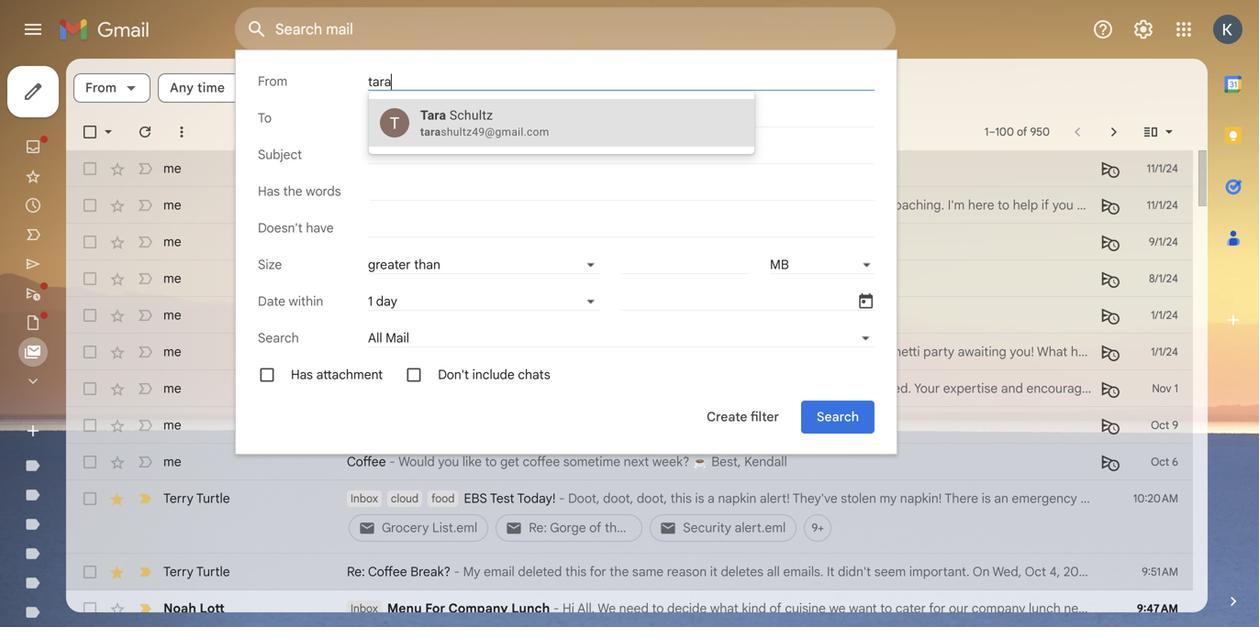Task type: describe. For each thing, give the bounding box(es) containing it.
me for omg - hey noah, i can't believe what i just saw! best, kendall
[[163, 271, 181, 287]]

1 vertical spatial best,
[[628, 271, 658, 287]]

4,
[[1050, 565, 1060, 581]]

from button
[[73, 73, 151, 103]]

- left my
[[454, 565, 460, 581]]

0 horizontal spatial for
[[590, 565, 606, 581]]

sometime
[[563, 454, 621, 470]]

tacos
[[347, 234, 381, 250]]

Size value text field
[[621, 256, 748, 274]]

friendly
[[649, 197, 693, 213]]

test
[[490, 491, 515, 507]]

thank
[[347, 381, 382, 397]]

11/1/24 for reminder: deadline is approaching - hi noah just a friendly reminder that the deadline is approaching. i'm here to help if you need any support or collaborati
[[1147, 199, 1179, 212]]

oct for oct 6
[[1151, 456, 1170, 470]]

hey right fields
[[446, 161, 469, 177]]

has attachment button
[[266, 73, 390, 103]]

tara
[[420, 108, 446, 123]]

guidance
[[759, 381, 813, 397]]

field.
[[670, 161, 698, 177]]

important.
[[909, 565, 970, 581]]

- right today!
[[559, 491, 565, 507]]

omg - hey noah, i can't believe what i just saw! best, kendall
[[347, 271, 704, 287]]

10 row from the top
[[66, 481, 1193, 554]]

tacos!
[[668, 234, 704, 250]]

even
[[707, 344, 735, 360]]

fav
[[347, 307, 367, 324]]

hey left maria,
[[429, 418, 451, 434]]

include
[[472, 367, 515, 383]]

thank you - hey ahmed, just wanted to thank you for the support and guidance you've provided. your expertise and encouragement have been invaluable in 
[[347, 381, 1259, 397]]

what
[[1037, 344, 1068, 360]]

grayson, up if
[[458, 307, 510, 324]]

expertise
[[943, 381, 998, 397]]

grayson, down shultz49@gmail.com
[[472, 161, 523, 177]]

approaching
[[476, 197, 550, 213]]

so
[[766, 418, 780, 434]]

9 me from the top
[[163, 454, 181, 470]]

more image
[[173, 123, 191, 141]]

favorite
[[585, 307, 629, 324]]

the left words
[[283, 184, 303, 200]]

kendall down tacos!
[[661, 271, 704, 287]]

1 is from the left
[[464, 197, 473, 213]]

size list box
[[368, 256, 599, 274]]

to for thank you - hey ahmed, just wanted to thank you for the support and guidance you've provided. your expertise and encouragement have been invaluable in 
[[566, 381, 578, 397]]

oct for oct 9
[[1151, 419, 1170, 433]]

the left chili
[[511, 234, 530, 250]]

all mail
[[368, 330, 409, 347]]

has
[[1071, 344, 1092, 360]]

1 horizontal spatial from
[[258, 73, 287, 89]]

greater than
[[368, 257, 441, 273]]

your
[[914, 381, 940, 397]]

settings image
[[1133, 18, 1155, 40]]

2023
[[1064, 565, 1093, 581]]

- up "greater"
[[384, 234, 390, 250]]

company
[[448, 601, 508, 617]]

0 vertical spatial coffee
[[347, 454, 386, 470]]

there
[[615, 344, 646, 360]]

is unread button
[[465, 73, 547, 103]]

10:20 am
[[1134, 492, 1179, 506]]

me for riddles - hey grayson, if you can solve these, there will be an even bigger candy-striped spaghetti party awaiting you! what has hands but cannot clap? i spe
[[163, 344, 181, 360]]

From text field
[[368, 73, 875, 91]]

the right that on the top right of page
[[779, 197, 799, 213]]

any
[[1110, 197, 1131, 213]]

2 row from the top
[[66, 187, 1259, 224]]

inbox for inbox menu for company lunch -
[[351, 603, 378, 616]]

scrap
[[474, 234, 508, 250]]

would
[[399, 454, 435, 470]]

noah,
[[415, 271, 450, 287]]

oct 9
[[1151, 419, 1179, 433]]

me for tacos - hey grayson, scrap the chili bowl idea, let's do tacos! with kind regards, kendall
[[163, 234, 181, 250]]

9/1/24
[[1149, 235, 1179, 249]]

just
[[575, 271, 596, 287]]

lunch
[[511, 601, 550, 617]]

your
[[556, 307, 582, 324]]

cloud
[[391, 492, 419, 506]]

an
[[690, 344, 704, 360]]

gmail image
[[59, 11, 159, 48]]

- left hi
[[553, 197, 559, 213]]

Search mail text field
[[275, 20, 808, 39]]

been
[[1153, 381, 1183, 397]]

wanted
[[520, 381, 563, 397]]

reminder: deadline is approaching - hi noah just a friendly reminder that the deadline is approaching. i'm here to help if you need any support or collaborati
[[347, 197, 1259, 213]]

can
[[518, 344, 539, 360]]

the left same
[[610, 565, 629, 581]]

can't
[[459, 271, 488, 287]]

break?
[[410, 565, 451, 581]]

terry for 9:51 am
[[163, 565, 194, 581]]

11/1/24 for baseball fields - hey grayson, i'm looking to buy a new field. best, kendall
[[1147, 162, 1179, 176]]

let's
[[623, 234, 647, 250]]

sam's
[[646, 418, 681, 434]]

row containing noah lott
[[66, 591, 1193, 628]]

me for thank you - hey ahmed, just wanted to thank you for the support and guidance you've provided. your expertise and encouragement have been invaluable in 
[[163, 381, 181, 397]]

1 horizontal spatial for
[[642, 381, 658, 397]]

- right show
[[424, 307, 429, 324]]

idea,
[[591, 234, 619, 250]]

is unread
[[477, 80, 535, 96]]

- would you like to get coffee sometime next week?
[[386, 454, 693, 470]]

6 row from the top
[[66, 334, 1259, 371]]

collaborati
[[1199, 197, 1259, 213]]

1 vertical spatial be
[[544, 418, 559, 434]]

the right of
[[605, 520, 624, 537]]

to left help
[[998, 197, 1010, 213]]

believe
[[492, 271, 533, 287]]

2 is from the left
[[855, 197, 864, 213]]

inbox menu for company lunch -
[[351, 601, 563, 617]]

☕ image
[[693, 456, 708, 471]]

0 horizontal spatial just
[[492, 381, 517, 397]]

To text field
[[368, 109, 875, 128]]

to for hey maria, i will not be able to attend sam's party. thanks so much, kendall
[[591, 418, 603, 434]]

turtle for 10:20 am
[[196, 491, 230, 507]]

Subject text field
[[368, 146, 875, 164]]

at
[[1096, 565, 1108, 581]]

security alert.eml
[[683, 520, 786, 537]]

looking
[[547, 161, 589, 177]]

cannot
[[1157, 344, 1198, 360]]

1 vertical spatial attachment
[[316, 367, 383, 383]]

day
[[376, 294, 397, 310]]

ebs
[[464, 491, 487, 507]]

encouragement
[[1027, 381, 1119, 397]]

in
[[1248, 381, 1258, 397]]

candy-
[[779, 344, 821, 360]]

nov
[[1152, 382, 1172, 396]]

refresh image
[[136, 123, 154, 141]]

1 inside 1 day option
[[368, 294, 373, 310]]

0 vertical spatial a
[[632, 161, 639, 177]]

me for baseball fields - hey grayson, i'm looking to buy a new field. best, kendall
[[163, 161, 181, 177]]

re: for re: coffee break? - my email deleted this for the same reason it deletes all emails. it didn't seem important. on wed, oct 4, 2023 at 8:26 am bjord umlaut <sic
[[347, 565, 365, 581]]

older image
[[1105, 123, 1124, 141]]

8:26
[[1111, 565, 1135, 581]]

grayson, up than
[[419, 234, 471, 250]]

- left don't
[[410, 381, 416, 397]]

tara schultz tara shultz49@gmail.com
[[420, 108, 549, 139]]

reminder
[[697, 197, 749, 213]]

1 horizontal spatial have
[[1122, 381, 1150, 397]]

wed,
[[993, 565, 1022, 581]]

inbox for inbox
[[351, 492, 378, 506]]

menu
[[387, 601, 422, 617]]

terry for 10:20 am
[[163, 491, 194, 507]]

1 vertical spatial has
[[258, 184, 280, 200]]

0 horizontal spatial noah
[[163, 601, 196, 617]]

2 and from the left
[[1001, 381, 1023, 397]]

but
[[1134, 344, 1154, 360]]

solve
[[542, 344, 573, 360]]

thanks
[[721, 418, 763, 434]]

1/1/24 for riddles - hey grayson, if you can solve these, there will be an even bigger candy-striped spaghetti party awaiting you! what has hands but cannot clap? i spe
[[1151, 346, 1179, 359]]

any time
[[170, 80, 225, 96]]

list box containing tara
[[369, 99, 755, 147]]

today!
[[517, 491, 556, 507]]

i left just
[[568, 271, 571, 287]]

6
[[1172, 456, 1179, 470]]

main menu image
[[22, 18, 44, 40]]

not
[[522, 418, 541, 434]]

has inside button
[[278, 80, 302, 96]]

0 horizontal spatial will
[[500, 418, 519, 434]]

1 horizontal spatial be
[[671, 344, 686, 360]]

tara
[[420, 126, 441, 139]]

has the words
[[258, 184, 341, 200]]

grocery
[[382, 520, 429, 537]]

0 vertical spatial will
[[650, 344, 668, 360]]



Task type: locate. For each thing, give the bounding box(es) containing it.
3 me from the top
[[163, 234, 181, 250]]

1 day
[[368, 294, 397, 310]]

1 vertical spatial support
[[684, 381, 730, 397]]

best, right field.
[[702, 161, 731, 177]]

baseball
[[347, 161, 396, 177]]

to left get
[[485, 454, 497, 470]]

party.
[[685, 418, 718, 434]]

6 me from the top
[[163, 344, 181, 360]]

all
[[767, 565, 780, 581]]

0 vertical spatial have
[[306, 220, 334, 236]]

tv left show?
[[632, 307, 647, 324]]

advanced search
[[562, 80, 670, 96]]

1 horizontal spatial will
[[650, 344, 668, 360]]

inbox left menu
[[351, 603, 378, 616]]

riddles - hey grayson, if you can solve these, there will be an even bigger candy-striped spaghetti party awaiting you! what has hands but cannot clap? i spe
[[347, 344, 1259, 360]]

1 terry from the top
[[163, 491, 194, 507]]

tv
[[370, 307, 385, 324], [632, 307, 647, 324]]

None checkbox
[[81, 196, 99, 215], [81, 380, 99, 398], [81, 453, 99, 472], [81, 196, 99, 215], [81, 380, 99, 398], [81, 453, 99, 472]]

hands
[[1095, 344, 1131, 360]]

inbox
[[351, 492, 378, 506], [351, 603, 378, 616]]

invaluable
[[1186, 381, 1244, 397]]

0 vertical spatial all
[[691, 307, 705, 324]]

i'm left 'here'
[[948, 197, 965, 213]]

oct left "4,"
[[1025, 565, 1046, 581]]

next
[[624, 454, 649, 470]]

1 horizontal spatial is
[[855, 197, 864, 213]]

turtle
[[196, 491, 230, 507], [196, 565, 230, 581]]

don't
[[438, 367, 469, 383]]

cell inside row
[[347, 490, 1101, 545]]

best, right ☕ icon at the right bottom of page
[[712, 454, 741, 470]]

has attachment down 'riddles'
[[291, 367, 383, 383]]

and
[[733, 381, 756, 397], [1001, 381, 1023, 397]]

8 row from the top
[[66, 408, 1193, 444]]

coffee up menu
[[368, 565, 407, 581]]

re: down today!
[[529, 520, 547, 537]]

to right able
[[591, 418, 603, 434]]

11/1/24 down toggle split pane mode image
[[1147, 162, 1179, 176]]

size
[[258, 257, 282, 273]]

schultz
[[450, 108, 493, 123]]

0 vertical spatial re:
[[529, 520, 547, 537]]

list.eml
[[432, 520, 478, 537]]

0 horizontal spatial all
[[368, 330, 382, 347]]

cell
[[347, 490, 1101, 545]]

1 and from the left
[[733, 381, 756, 397]]

saw!
[[599, 271, 625, 287]]

from inside from dropdown button
[[85, 80, 117, 96]]

0 horizontal spatial from
[[85, 80, 117, 96]]

0 horizontal spatial is
[[464, 197, 473, 213]]

kendall inside hey maria, i will not be able to attend sam's party. thanks so much, kendall link
[[822, 418, 865, 434]]

it
[[827, 565, 835, 581]]

has down subject
[[258, 184, 280, 200]]

kendall right best,
[[764, 307, 806, 324]]

have left nov
[[1122, 381, 1150, 397]]

1 horizontal spatial all
[[691, 307, 705, 324]]

just left chats
[[492, 381, 517, 397]]

from down gmail image on the left top of the page
[[85, 80, 117, 96]]

i left can't
[[453, 271, 456, 287]]

all inside "option"
[[368, 330, 382, 347]]

2 vertical spatial has
[[291, 367, 313, 383]]

to left thank
[[566, 381, 578, 397]]

2 me from the top
[[163, 197, 181, 213]]

1
[[368, 294, 373, 310], [1174, 382, 1179, 396]]

1 vertical spatial turtle
[[196, 565, 230, 581]]

doesn't have
[[258, 220, 334, 236]]

coffee
[[347, 454, 386, 470], [368, 565, 407, 581]]

search mail image
[[240, 13, 274, 46]]

deleted
[[518, 565, 562, 581]]

1 vertical spatial just
[[492, 381, 517, 397]]

oct
[[1151, 419, 1170, 433], [1151, 456, 1170, 470], [1025, 565, 1046, 581]]

if
[[1042, 197, 1049, 213]]

support up party.
[[684, 381, 730, 397]]

be left an
[[671, 344, 686, 360]]

1 right nov
[[1174, 382, 1179, 396]]

me for reminder: deadline is approaching - hi noah just a friendly reminder that the deadline is approaching. i'm here to help if you need any support or collaborati
[[163, 197, 181, 213]]

2 terry from the top
[[163, 565, 194, 581]]

has attachment inside button
[[278, 80, 378, 96]]

1/1/24 for fav tv show - hey grayson, what's your favorite tv show? all the best, kendall
[[1151, 309, 1179, 323]]

these,
[[576, 344, 612, 360]]

to left buy
[[592, 161, 604, 177]]

0 vertical spatial best,
[[702, 161, 731, 177]]

from up to
[[258, 73, 287, 89]]

kendall down so
[[744, 454, 787, 470]]

0 horizontal spatial i'm
[[527, 161, 544, 177]]

0 vertical spatial attachment
[[305, 80, 378, 96]]

1 vertical spatial terry
[[163, 565, 194, 581]]

1 tv from the left
[[370, 307, 385, 324]]

1 vertical spatial terry turtle
[[163, 565, 230, 581]]

main content containing from
[[66, 59, 1259, 628]]

advanced search button
[[554, 72, 678, 105]]

is
[[464, 197, 473, 213], [855, 197, 864, 213]]

has attachment
[[278, 80, 378, 96], [291, 367, 383, 383]]

0 horizontal spatial 1
[[368, 294, 373, 310]]

row
[[66, 151, 1193, 187], [66, 187, 1259, 224], [66, 224, 1193, 261], [66, 261, 1193, 297], [66, 297, 1193, 334], [66, 334, 1259, 371], [66, 371, 1259, 408], [66, 408, 1193, 444], [66, 444, 1193, 481], [66, 481, 1193, 554], [66, 554, 1259, 591], [66, 591, 1193, 628]]

0 horizontal spatial have
[[306, 220, 334, 236]]

i left spe
[[1235, 344, 1238, 360]]

emails.
[[783, 565, 824, 581]]

a left friendly
[[639, 197, 646, 213]]

2 turtle from the top
[[196, 565, 230, 581]]

attachment up "baseball"
[[305, 80, 378, 96]]

0 vertical spatial be
[[671, 344, 686, 360]]

main content
[[66, 59, 1259, 628]]

8 me from the top
[[163, 418, 181, 434]]

- left would
[[389, 454, 395, 470]]

will left not
[[500, 418, 519, 434]]

and up thanks
[[733, 381, 756, 397]]

any
[[170, 80, 194, 96]]

me for fav tv show - hey grayson, what's your favorite tv show? all the best, kendall
[[163, 307, 181, 324]]

0 vertical spatial inbox
[[351, 492, 378, 506]]

oct left '6'
[[1151, 456, 1170, 470]]

0 horizontal spatial be
[[544, 418, 559, 434]]

email
[[484, 565, 515, 581]]

4 row from the top
[[66, 261, 1193, 297]]

None search field
[[235, 7, 896, 51]]

1 vertical spatial all
[[368, 330, 382, 347]]

unread
[[491, 80, 535, 96]]

0 vertical spatial oct
[[1151, 419, 1170, 433]]

inbox inside inbox menu for company lunch -
[[351, 603, 378, 616]]

Has the words text field
[[370, 183, 875, 201]]

terry turtle for 9:51 am
[[163, 565, 230, 581]]

re: left break?
[[347, 565, 365, 581]]

didn't
[[838, 565, 871, 581]]

date
[[258, 294, 285, 310]]

9 row from the top
[[66, 444, 1193, 481]]

1 vertical spatial i'm
[[948, 197, 965, 213]]

1 horizontal spatial support
[[1134, 197, 1180, 213]]

1 vertical spatial will
[[500, 418, 519, 434]]

or
[[1183, 197, 1195, 213]]

1 horizontal spatial i'm
[[948, 197, 965, 213]]

hi
[[562, 197, 574, 213]]

hey up greater than
[[394, 234, 416, 250]]

the up the sam's
[[662, 381, 681, 397]]

11/1/24 left or
[[1147, 199, 1179, 212]]

be right not
[[544, 418, 559, 434]]

kendall down deadline
[[815, 234, 858, 250]]

1 horizontal spatial noah
[[577, 197, 608, 213]]

0 horizontal spatial and
[[733, 381, 756, 397]]

0 vertical spatial has attachment
[[278, 80, 378, 96]]

best,
[[702, 161, 731, 177], [628, 271, 658, 287], [712, 454, 741, 470]]

1 terry turtle from the top
[[163, 491, 230, 507]]

2 tv from the left
[[632, 307, 647, 324]]

the left best,
[[709, 307, 728, 324]]

spe
[[1242, 344, 1259, 360]]

hey down "noah,"
[[433, 307, 455, 324]]

all left mail
[[368, 330, 382, 347]]

1 vertical spatial re:
[[347, 565, 365, 581]]

noah lott
[[163, 601, 225, 617]]

hey
[[446, 161, 469, 177], [394, 234, 416, 250], [390, 271, 412, 287], [433, 307, 455, 324], [402, 344, 424, 360], [419, 381, 442, 397], [429, 418, 451, 434]]

1 vertical spatial inbox
[[351, 603, 378, 616]]

have down words
[[306, 220, 334, 236]]

1 1/1/24 from the top
[[1151, 309, 1179, 323]]

much,
[[783, 418, 819, 434]]

1 me from the top
[[163, 161, 181, 177]]

1 11/1/24 from the top
[[1147, 162, 1179, 176]]

5 row from the top
[[66, 297, 1193, 334]]

has down the search
[[291, 367, 313, 383]]

navigation
[[0, 59, 220, 628]]

9+ button
[[812, 520, 824, 538]]

date within
[[258, 294, 323, 310]]

you've
[[816, 381, 854, 397]]

2 vertical spatial best,
[[712, 454, 741, 470]]

just up the doesn't have text field
[[611, 197, 636, 213]]

<sic
[[1239, 565, 1259, 581]]

tacos - hey grayson, scrap the chili bowl idea, let's do tacos! with kind regards, kendall
[[347, 234, 858, 250]]

tab list
[[1208, 59, 1259, 562]]

1 vertical spatial oct
[[1151, 456, 1170, 470]]

support left or
[[1134, 197, 1180, 213]]

i right maria,
[[494, 418, 497, 434]]

0 vertical spatial has
[[278, 80, 302, 96]]

11 row from the top
[[66, 554, 1259, 591]]

a right buy
[[632, 161, 639, 177]]

kendall up that on the top right of page
[[734, 161, 777, 177]]

hey maria, i will not be able to attend sam's party. thanks so much, kendall
[[429, 418, 865, 434]]

here
[[968, 197, 995, 213]]

2 1/1/24 from the top
[[1151, 346, 1179, 359]]

Doesn't have text field
[[368, 219, 875, 238]]

1 vertical spatial noah
[[163, 601, 196, 617]]

0 vertical spatial terry
[[163, 491, 194, 507]]

0 horizontal spatial support
[[684, 381, 730, 397]]

grocery list.eml
[[382, 520, 478, 537]]

mail
[[386, 330, 409, 347]]

inbox left cloud
[[351, 492, 378, 506]]

None checkbox
[[81, 123, 99, 141], [81, 160, 99, 178], [81, 233, 99, 252], [81, 270, 99, 288], [81, 307, 99, 325], [81, 343, 99, 362], [81, 417, 99, 435], [81, 490, 99, 509], [81, 564, 99, 582], [81, 600, 99, 619], [81, 123, 99, 141], [81, 160, 99, 178], [81, 233, 99, 252], [81, 270, 99, 288], [81, 307, 99, 325], [81, 343, 99, 362], [81, 417, 99, 435], [81, 490, 99, 509], [81, 564, 99, 582], [81, 600, 99, 619]]

- right omg
[[380, 271, 386, 287]]

0 vertical spatial 1/1/24
[[1151, 309, 1179, 323]]

1 horizontal spatial tv
[[632, 307, 647, 324]]

8/1/24
[[1149, 272, 1179, 286]]

i'm left looking
[[527, 161, 544, 177]]

ebs test today! -
[[464, 491, 568, 507]]

2 11/1/24 from the top
[[1147, 199, 1179, 212]]

1 horizontal spatial 1
[[1174, 382, 1179, 396]]

list box
[[369, 99, 755, 147]]

re: inside "cell"
[[529, 520, 547, 537]]

food
[[432, 492, 455, 506]]

attachment down 'riddles'
[[316, 367, 383, 383]]

1 inside row
[[1174, 382, 1179, 396]]

4 me from the top
[[163, 271, 181, 287]]

2 vertical spatial oct
[[1025, 565, 1046, 581]]

1/1/24
[[1151, 309, 1179, 323], [1151, 346, 1179, 359]]

hey down show
[[402, 344, 424, 360]]

1 horizontal spatial and
[[1001, 381, 1023, 397]]

1 turtle from the top
[[196, 491, 230, 507]]

greater than option
[[368, 257, 582, 274]]

coffee
[[523, 454, 560, 470]]

1 left day
[[368, 294, 373, 310]]

has attachment up subject
[[278, 80, 378, 96]]

with
[[707, 234, 733, 250]]

buy
[[607, 161, 629, 177]]

greater
[[368, 257, 411, 273]]

just
[[611, 197, 636, 213], [492, 381, 517, 397]]

0 vertical spatial 11/1/24
[[1147, 162, 1179, 176]]

1 horizontal spatial just
[[611, 197, 636, 213]]

approaching.
[[868, 197, 945, 213]]

1 vertical spatial 1/1/24
[[1151, 346, 1179, 359]]

like
[[463, 454, 482, 470]]

2 terry turtle from the top
[[163, 565, 230, 581]]

has up subject
[[278, 80, 302, 96]]

12 row from the top
[[66, 591, 1193, 628]]

0 vertical spatial turtle
[[196, 491, 230, 507]]

best, right saw!
[[628, 271, 658, 287]]

all mail option
[[368, 330, 857, 347]]

7 me from the top
[[163, 381, 181, 397]]

all right show?
[[691, 307, 705, 324]]

0 vertical spatial 1
[[368, 294, 373, 310]]

Date text field
[[621, 293, 858, 311]]

cell containing ebs test today!
[[347, 490, 1101, 545]]

for right this
[[590, 565, 606, 581]]

to
[[592, 161, 604, 177], [998, 197, 1010, 213], [566, 381, 578, 397], [591, 418, 603, 434], [485, 454, 497, 470]]

5 me from the top
[[163, 307, 181, 324]]

1 vertical spatial coffee
[[368, 565, 407, 581]]

and down the you!
[[1001, 381, 1023, 397]]

0 vertical spatial for
[[642, 381, 658, 397]]

date within list box
[[368, 293, 599, 311]]

words
[[306, 184, 341, 200]]

than
[[414, 257, 441, 273]]

0 vertical spatial noah
[[577, 197, 608, 213]]

1 inbox from the top
[[351, 492, 378, 506]]

- right lunch
[[553, 601, 559, 617]]

regards,
[[764, 234, 812, 250]]

0 vertical spatial support
[[1134, 197, 1180, 213]]

will right there
[[650, 344, 668, 360]]

0 vertical spatial just
[[611, 197, 636, 213]]

advanced
[[562, 80, 624, 96]]

be
[[671, 344, 686, 360], [544, 418, 559, 434]]

0 vertical spatial i'm
[[527, 161, 544, 177]]

1 row from the top
[[66, 151, 1193, 187]]

3 row from the top
[[66, 224, 1193, 261]]

to for baseball fields - hey grayson, i'm looking to buy a new field. best, kendall
[[592, 161, 604, 177]]

1/1/24 up been
[[1151, 346, 1179, 359]]

1/1/24 down 8/1/24
[[1151, 309, 1179, 323]]

0 horizontal spatial tv
[[370, 307, 385, 324]]

1 vertical spatial 1
[[1174, 382, 1179, 396]]

1 vertical spatial has attachment
[[291, 367, 383, 383]]

oct left 9
[[1151, 419, 1170, 433]]

re: for re: gorge of the jungle.eml
[[529, 520, 547, 537]]

grayson, up don't
[[427, 344, 479, 360]]

hey left ahmed,
[[419, 381, 442, 397]]

1 horizontal spatial re:
[[529, 520, 547, 537]]

1 vertical spatial for
[[590, 565, 606, 581]]

- right 'riddles'
[[393, 344, 399, 360]]

from
[[258, 73, 287, 89], [85, 80, 117, 96]]

re: coffee break? - my email deleted this for the same reason it deletes all emails. it didn't seem important. on wed, oct 4, 2023 at 8:26 am bjord umlaut <sic
[[347, 565, 1259, 581]]

spaghetti
[[866, 344, 920, 360]]

for up hey maria, i will not be able to attend sam's party. thanks so much, kendall
[[642, 381, 658, 397]]

for
[[425, 601, 445, 617]]

0 horizontal spatial re:
[[347, 565, 365, 581]]

2 inbox from the top
[[351, 603, 378, 616]]

coffee left would
[[347, 454, 386, 470]]

kendall down the you've
[[822, 418, 865, 434]]

toggle split pane mode image
[[1142, 123, 1160, 141]]

-
[[437, 161, 443, 177], [553, 197, 559, 213], [384, 234, 390, 250], [380, 271, 386, 287], [424, 307, 429, 324], [393, 344, 399, 360], [410, 381, 416, 397], [389, 454, 395, 470], [559, 491, 565, 507], [454, 565, 460, 581], [553, 601, 559, 617]]

noah left the lott
[[163, 601, 196, 617]]

attachment inside button
[[305, 80, 378, 96]]

0 vertical spatial terry turtle
[[163, 491, 230, 507]]

umlaut
[[1194, 565, 1236, 581]]

noah right hi
[[577, 197, 608, 213]]

7 row from the top
[[66, 371, 1259, 408]]

turtle for 9:51 am
[[196, 565, 230, 581]]

terry turtle for 10:20 am
[[163, 491, 230, 507]]

tv right fav
[[370, 307, 385, 324]]

1 day option
[[368, 294, 582, 310]]

support image
[[1092, 18, 1114, 40]]

subject
[[258, 147, 302, 163]]

1 vertical spatial 11/1/24
[[1147, 199, 1179, 212]]

1 vertical spatial have
[[1122, 381, 1150, 397]]

get
[[500, 454, 520, 470]]

1 vertical spatial a
[[639, 197, 646, 213]]

hey up day
[[390, 271, 412, 287]]

- right fields
[[437, 161, 443, 177]]



Task type: vqa. For each thing, say whether or not it's contained in the screenshot.
Search in mail search box
no



